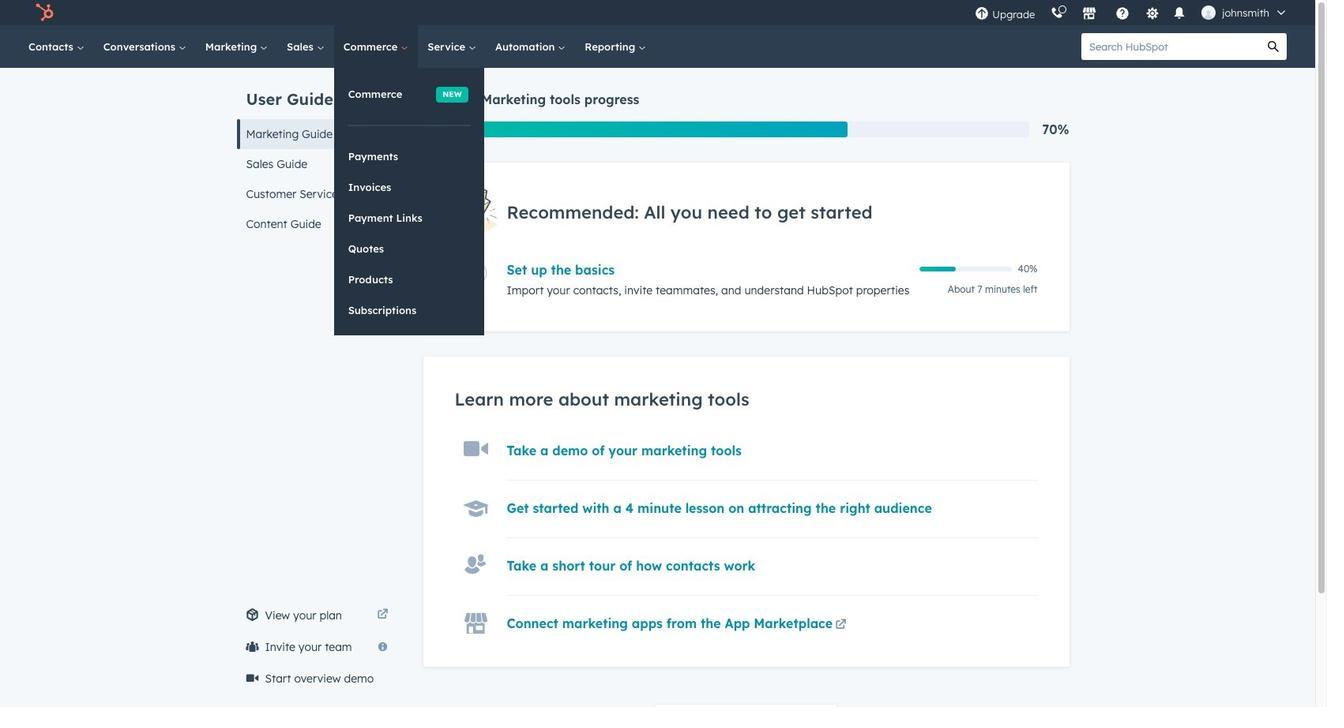 Task type: locate. For each thing, give the bounding box(es) containing it.
1 horizontal spatial link opens in a new window image
[[835, 617, 846, 636]]

commerce menu
[[334, 68, 484, 335]]

0 horizontal spatial link opens in a new window image
[[377, 607, 388, 626]]

[object object] complete progress bar
[[919, 267, 956, 272]]

link opens in a new window image
[[377, 610, 388, 622], [835, 620, 846, 632]]

john smith image
[[1202, 6, 1216, 20]]

link opens in a new window image
[[377, 607, 388, 626], [835, 617, 846, 636]]

progress bar
[[423, 122, 848, 137]]

menu
[[967, 0, 1296, 25]]



Task type: vqa. For each thing, say whether or not it's contained in the screenshot.
1st the Account from the bottom of the Account Setup element
no



Task type: describe. For each thing, give the bounding box(es) containing it.
marketplaces image
[[1082, 7, 1097, 21]]

0 horizontal spatial link opens in a new window image
[[377, 610, 388, 622]]

user guides element
[[237, 68, 398, 239]]

Search HubSpot search field
[[1081, 33, 1260, 60]]

1 horizontal spatial link opens in a new window image
[[835, 620, 846, 632]]



